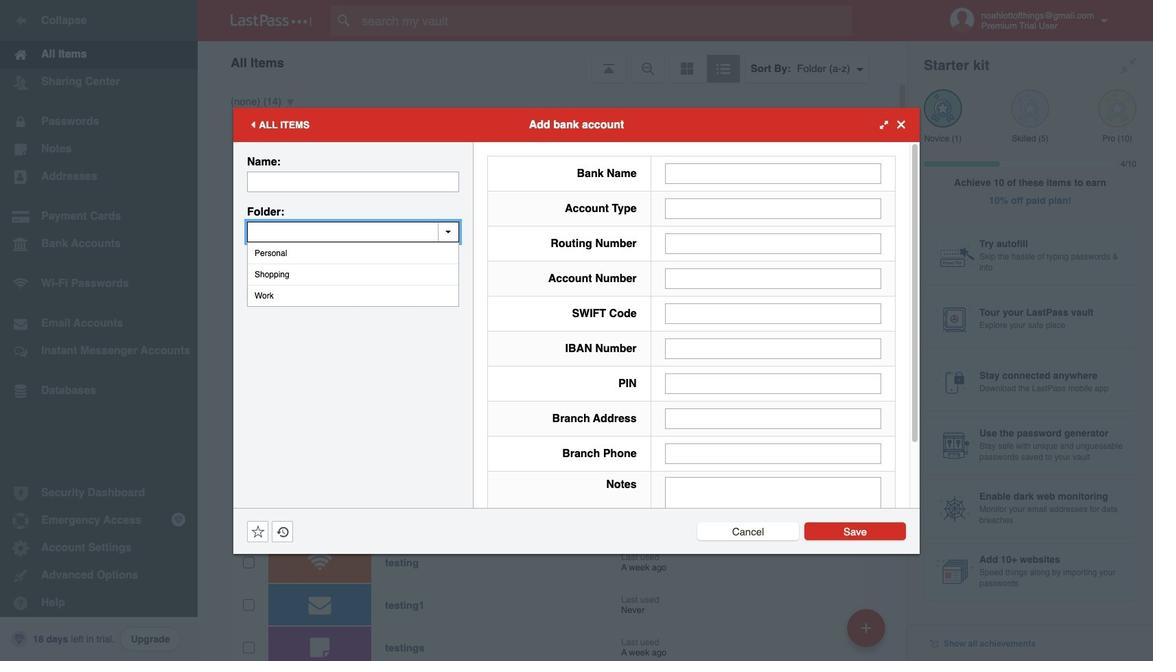 Task type: locate. For each thing, give the bounding box(es) containing it.
new item image
[[862, 623, 871, 633]]

main navigation navigation
[[0, 0, 198, 661]]

None text field
[[665, 303, 882, 324], [665, 338, 882, 359], [665, 443, 882, 464], [665, 477, 882, 562], [665, 303, 882, 324], [665, 338, 882, 359], [665, 443, 882, 464], [665, 477, 882, 562]]

search my vault text field
[[331, 5, 880, 36]]

None text field
[[665, 163, 882, 184], [247, 171, 459, 192], [665, 198, 882, 219], [247, 221, 459, 242], [665, 233, 882, 254], [665, 268, 882, 289], [665, 373, 882, 394], [665, 408, 882, 429], [665, 163, 882, 184], [247, 171, 459, 192], [665, 198, 882, 219], [247, 221, 459, 242], [665, 233, 882, 254], [665, 268, 882, 289], [665, 373, 882, 394], [665, 408, 882, 429]]

vault options navigation
[[198, 41, 908, 82]]

lastpass image
[[231, 14, 312, 27]]

dialog
[[233, 107, 920, 571]]



Task type: describe. For each thing, give the bounding box(es) containing it.
new item navigation
[[842, 605, 894, 661]]

Search search field
[[331, 5, 880, 36]]



Task type: vqa. For each thing, say whether or not it's contained in the screenshot.
New item "element"
no



